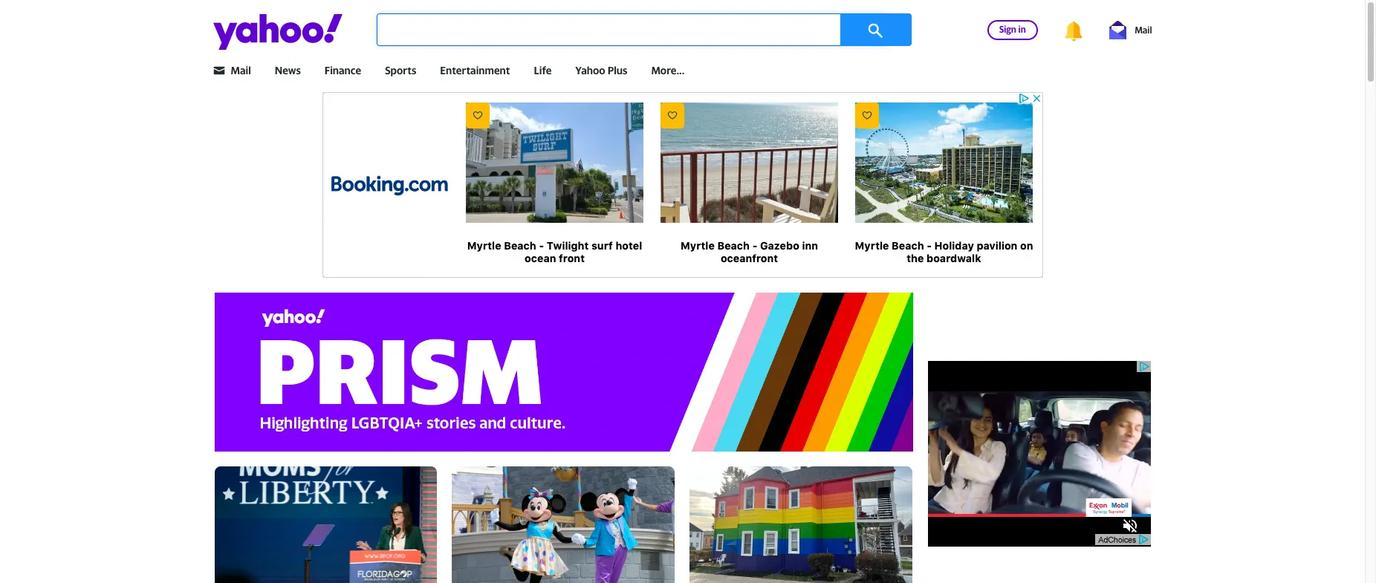 Task type: locate. For each thing, give the bounding box(es) containing it.
0 horizontal spatial mail
[[231, 64, 251, 77]]

advertisement region
[[322, 92, 1043, 278], [928, 361, 1151, 547]]

toolbar
[[964, 18, 1152, 42]]

0 vertical spatial mail link
[[1109, 20, 1152, 39]]

news link
[[275, 64, 301, 77]]

new!
[[890, 13, 911, 25]]

0 vertical spatial mail
[[1135, 24, 1152, 35]]

1 vertical spatial mail link
[[231, 64, 251, 77]]

0 vertical spatial advertisement region
[[322, 92, 1043, 278]]

sign
[[999, 23, 1017, 35]]

1 horizontal spatial mail link
[[1109, 20, 1152, 39]]

yahoo
[[575, 64, 605, 77]]

main content
[[207, 293, 920, 583]]

mail
[[1135, 24, 1152, 35], [231, 64, 251, 77]]

1 horizontal spatial mail
[[1135, 24, 1152, 35]]

New! search field
[[376, 13, 911, 46]]

finance
[[325, 64, 361, 77]]

toolbar containing sign in
[[964, 18, 1152, 42]]

entertainment link
[[440, 64, 510, 77]]

yahoo plus link
[[575, 64, 628, 77]]

entertainment
[[440, 64, 510, 77]]

sports link
[[385, 64, 416, 77]]

mail link
[[1109, 20, 1152, 39], [231, 64, 251, 77]]



Task type: describe. For each thing, give the bounding box(es) containing it.
sports
[[385, 64, 416, 77]]

sign in link
[[988, 20, 1038, 40]]

more... link
[[651, 64, 685, 77]]

in
[[1019, 23, 1026, 35]]

life link
[[534, 64, 552, 77]]

news
[[275, 64, 301, 77]]

yahoo plus
[[575, 64, 628, 77]]

1 vertical spatial advertisement region
[[928, 361, 1151, 547]]

0 horizontal spatial mail link
[[231, 64, 251, 77]]

sign in
[[999, 23, 1026, 35]]

Search query text field
[[376, 13, 890, 46]]

finance link
[[325, 64, 361, 77]]

plus
[[608, 64, 628, 77]]

more...
[[651, 64, 685, 77]]

life
[[534, 64, 552, 77]]

1 vertical spatial mail
[[231, 64, 251, 77]]



Task type: vqa. For each thing, say whether or not it's contained in the screenshot.
6, on the bottom of the page
no



